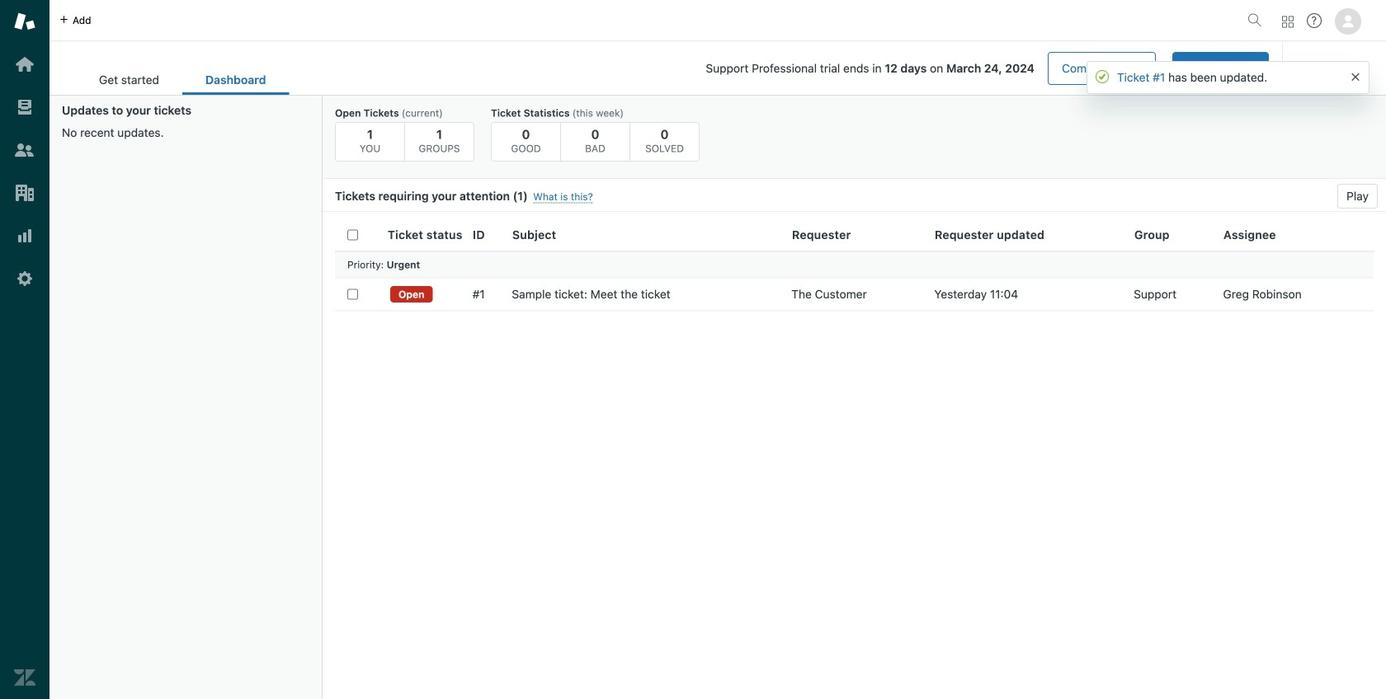 Task type: locate. For each thing, give the bounding box(es) containing it.
None checkbox
[[347, 289, 358, 300]]

views image
[[14, 97, 35, 118]]

tab list
[[76, 64, 289, 95]]

get started image
[[14, 54, 35, 75]]

tab
[[76, 64, 182, 95]]

grid
[[323, 219, 1386, 700]]

main element
[[0, 0, 50, 700]]

get help image
[[1307, 13, 1322, 28]]



Task type: vqa. For each thing, say whether or not it's contained in the screenshot.
'Opens in a new tab' icon
no



Task type: describe. For each thing, give the bounding box(es) containing it.
zendesk products image
[[1283, 16, 1294, 28]]

zendesk support image
[[14, 11, 35, 32]]

zendesk image
[[14, 668, 35, 689]]

admin image
[[14, 268, 35, 290]]

March 24, 2024 text field
[[947, 61, 1035, 75]]

Select All Tickets checkbox
[[347, 230, 358, 240]]

reporting image
[[14, 225, 35, 247]]

organizations image
[[14, 182, 35, 204]]

customers image
[[14, 139, 35, 161]]



